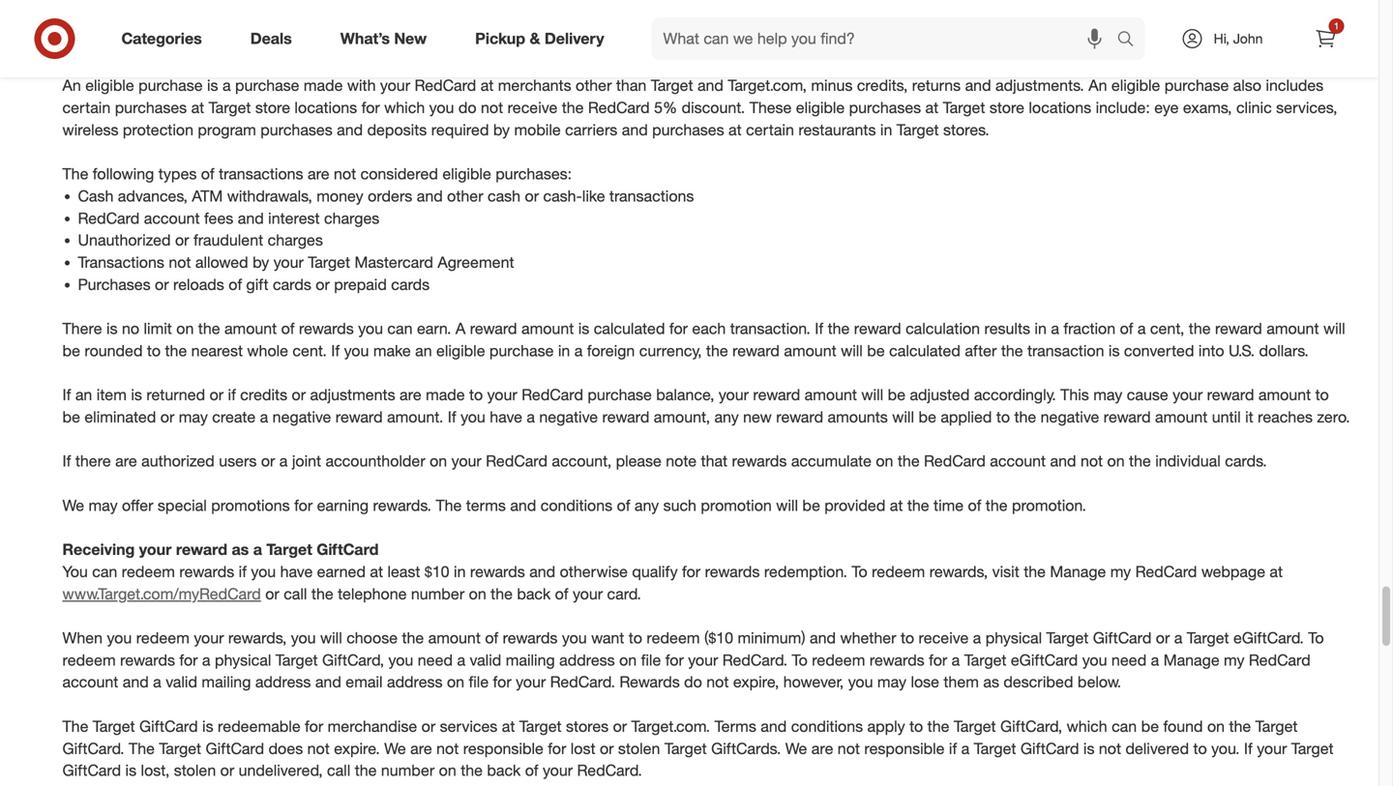 Task type: locate. For each thing, give the bounding box(es) containing it.
the right transaction.
[[828, 319, 850, 338]]

do
[[459, 98, 477, 117], [684, 673, 702, 692]]

you left 'want' at the bottom left of the page
[[562, 629, 587, 648]]

program right the categories
[[222, 32, 280, 51]]

be down there
[[62, 342, 80, 360]]

be inside the target giftcard is redeemable for merchandise or services at target stores or target.com. terms and conditions apply to the target giftcard, which can be found on the target giftcard. the target giftcard does not expire. we are not responsible for lost or stolen target giftcards. we are not responsible if a target giftcard is not delivered to you. if your target giftcard is lost, stolen or undelivered, call the number on the back of your redcard.
[[1142, 718, 1159, 736]]

when you redeem your rewards, you will choose the amount of rewards you want to redeem ($10 minimum) and whether to receive a physical target giftcard or a target egiftcard. to redeem rewards for a physical target giftcard, you need a valid mailing address on file for your redcard. to redeem rewards for a target egiftcard you need a manage my redcard account and a valid mailing address and email address on file for your redcard. rewards do not expire, however, you may lose them as described below.
[[62, 629, 1324, 692]]

joint
[[292, 452, 321, 471]]

and inside the target giftcard is redeemable for merchandise or services at target stores or target.com. terms and conditions apply to the target giftcard, which can be found on the target giftcard. the target giftcard does not expire. we are not responsible for lost or stolen target giftcards. we are not responsible if a target giftcard is not delivered to you. if your target giftcard is lost, stolen or undelivered, call the number on the back of your redcard.
[[761, 718, 787, 736]]

is inside for each eligible purchase you make at a merchant that is not in a gas or dining category, you earn rewards at a rate of 1% of the eligible purchase amount. you also will not earn 1% rewards when you shop at target or target.com, but the 5% redcard discount program applies to those purchases. the details of the redcard 5% discount program can be found at
[[732, 0, 743, 7]]

1 horizontal spatial valid
[[470, 651, 502, 670]]

1 vertical spatial giftcard,
[[1001, 718, 1063, 736]]

0 vertical spatial earn
[[994, 0, 1025, 7]]

are down however,
[[812, 740, 834, 758]]

at down returns
[[926, 98, 939, 117]]

terms
[[466, 496, 506, 515]]

is
[[732, 0, 743, 7], [207, 76, 218, 95], [106, 319, 118, 338], [578, 319, 590, 338], [1109, 342, 1120, 360], [131, 386, 142, 405], [202, 718, 213, 736], [1084, 740, 1095, 758], [125, 762, 137, 781]]

redcard inside "when you redeem your rewards, you will choose the amount of rewards you want to redeem ($10 minimum) and whether to receive a physical target giftcard or a target egiftcard. to redeem rewards for a physical target giftcard, you need a valid mailing address on file for your redcard. to redeem rewards for a target egiftcard you need a manage my redcard account and a valid mailing address and email address on file for your redcard. rewards do not expire, however, you may lose them as described below."
[[1249, 651, 1311, 670]]

1 horizontal spatial need
[[1112, 651, 1147, 670]]

the left details
[[1175, 10, 1201, 29]]

1 horizontal spatial target.com,
[[728, 76, 807, 95]]

applies
[[980, 10, 1030, 29]]

0 vertical spatial my
[[1111, 563, 1131, 582]]

are inside the following types of transactions are not considered eligible purchases: cash advances, atm withdrawals, money orders and other cash or cash-like transactions redcard account fees and interest charges unauthorized or fraudulent charges transactions not allowed by your target mastercard agreement purchases or reloads of gift cards or prepaid cards
[[308, 165, 330, 184]]

rewards down promotion
[[705, 563, 760, 582]]

redcard up account,
[[522, 386, 584, 405]]

receive inside "when you redeem your rewards, you will choose the amount of rewards you want to redeem ($10 minimum) and whether to receive a physical target giftcard or a target egiftcard. to redeem rewards for a physical target giftcard, you need a valid mailing address on file for your redcard. to redeem rewards for a target egiftcard you need a manage my redcard account and a valid mailing address and email address on file for your redcard. rewards do not expire, however, you may lose them as described below."
[[919, 629, 969, 648]]

fees
[[204, 209, 234, 228]]

those
[[1052, 10, 1091, 29]]

you up shop
[[530, 0, 555, 7]]

0 horizontal spatial manage
[[1050, 563, 1106, 582]]

account down the advances,
[[144, 209, 200, 228]]

valid
[[470, 651, 502, 670], [166, 673, 197, 692]]

eligible up cash
[[443, 165, 491, 184]]

foreign
[[587, 342, 635, 360]]

john
[[1234, 30, 1263, 47]]

1 horizontal spatial an
[[415, 342, 432, 360]]

the
[[1175, 10, 1201, 29], [62, 165, 88, 184], [436, 496, 462, 515], [62, 718, 88, 736], [129, 740, 155, 758]]

0 vertical spatial other
[[576, 76, 612, 95]]

at down discount.
[[729, 120, 742, 139]]

2 locations from the left
[[1029, 98, 1092, 117]]

0 horizontal spatial account
[[62, 673, 118, 692]]

redcard down the egiftcard.
[[1249, 651, 1311, 670]]

rewards, inside receiving your reward as a target giftcard you can redeem rewards if you have earned at least $10 in rewards and otherwise qualify for rewards redemption. to redeem rewards, visit the manage my redcard webpage at www.target.com/myredcard or call the telephone number on the back of your card.
[[930, 563, 988, 582]]

0 horizontal spatial which
[[384, 98, 425, 117]]

1 that from the top
[[701, 0, 728, 7]]

program down category, at the top right of the page
[[917, 10, 976, 29]]

can inside for each eligible purchase you make at a merchant that is not in a gas or dining category, you earn rewards at a rate of 1% of the eligible purchase amount. you also will not earn 1% rewards when you shop at target or target.com, but the 5% redcard discount program applies to those purchases. the details of the redcard 5% discount program can be found at
[[284, 32, 310, 51]]

0 horizontal spatial locations
[[295, 98, 357, 117]]

1 horizontal spatial other
[[576, 76, 612, 95]]

0 horizontal spatial made
[[304, 76, 343, 95]]

1 horizontal spatial account
[[144, 209, 200, 228]]

file up services
[[469, 673, 489, 692]]

as
[[232, 541, 249, 559], [984, 673, 1000, 692]]

found inside the target giftcard is redeemable for merchandise or services at target stores or target.com. terms and conditions apply to the target giftcard, which can be found on the target giftcard. the target giftcard does not expire. we are not responsible for lost or stolen target giftcards. we are not responsible if a target giftcard is not delivered to you. if your target giftcard is lost, stolen or undelivered, call the number on the back of your redcard.
[[1164, 718, 1203, 736]]

($10
[[705, 629, 734, 648]]

made left with
[[304, 76, 343, 95]]

1
[[1334, 20, 1340, 32]]

0 horizontal spatial other
[[447, 187, 483, 206]]

manage up you.
[[1164, 651, 1220, 670]]

1 need from the left
[[418, 651, 453, 670]]

0 horizontal spatial my
[[1111, 563, 1131, 582]]

0 vertical spatial account
[[144, 209, 200, 228]]

returns
[[912, 76, 961, 95]]

number down merchandise
[[381, 762, 435, 781]]

1 vertical spatial other
[[447, 187, 483, 206]]

1 horizontal spatial call
[[327, 762, 351, 781]]

will inside for each eligible purchase you make at a merchant that is not in a gas or dining category, you earn rewards at a rate of 1% of the eligible purchase amount. you also will not earn 1% rewards when you shop at target or target.com, but the 5% redcard discount program applies to those purchases. the details of the redcard 5% discount program can be found at
[[254, 10, 276, 29]]

0 vertical spatial back
[[517, 585, 551, 604]]

giftcard, inside "when you redeem your rewards, you will choose the amount of rewards you want to redeem ($10 minimum) and whether to receive a physical target giftcard or a target egiftcard. to redeem rewards for a physical target giftcard, you need a valid mailing address on file for your redcard. to redeem rewards for a target egiftcard you need a manage my redcard account and a valid mailing address and email address on file for your redcard. rewards do not expire, however, you may lose them as described below."
[[322, 651, 384, 670]]

5%
[[758, 10, 781, 29], [128, 32, 152, 51], [654, 98, 678, 117]]

a inside an eligible purchase is a purchase made with your redcard at merchants other than target and target.com, minus credits, returns and adjustments. an eligible purchase also includes certain purchases at target store locations for which you do not receive the redcard 5% discount. these eligible purchases at target store locations include: eye exams, clinic services, wireless protection program purchases and deposits required by mobile carriers and purchases at certain restaurants in target stores.
[[223, 76, 231, 95]]

amount up reaches on the bottom right of the page
[[1259, 386, 1311, 405]]

number inside receiving your reward as a target giftcard you can redeem rewards if you have earned at least $10 in rewards and otherwise qualify for rewards redemption. to redeem rewards, visit the manage my redcard webpage at www.target.com/myredcard or call the telephone number on the back of your card.
[[411, 585, 465, 604]]

them
[[944, 673, 979, 692]]

1 vertical spatial found
[[1164, 718, 1203, 736]]

redcard. up "stores" in the bottom left of the page
[[550, 673, 615, 692]]

0 vertical spatial you
[[192, 10, 217, 29]]

0 horizontal spatial charges
[[268, 231, 323, 250]]

2 horizontal spatial to
[[1309, 629, 1324, 648]]

1 horizontal spatial by
[[493, 120, 510, 139]]

your inside the following types of transactions are not considered eligible purchases: cash advances, atm withdrawals, money orders and other cash or cash-like transactions redcard account fees and interest charges unauthorized or fraudulent charges transactions not allowed by your target mastercard agreement purchases or reloads of gift cards or prepaid cards
[[274, 253, 304, 272]]

you up required
[[429, 98, 454, 117]]

on up services
[[447, 673, 465, 692]]

which up deposits at left
[[384, 98, 425, 117]]

0 horizontal spatial stolen
[[174, 762, 216, 781]]

0 horizontal spatial to
[[792, 651, 808, 670]]

authorized
[[141, 452, 215, 471]]

2 vertical spatial account
[[62, 673, 118, 692]]

purchases
[[78, 275, 151, 294]]

not down however,
[[838, 740, 860, 758]]

0 horizontal spatial any
[[635, 496, 659, 515]]

0 horizontal spatial rewards,
[[228, 629, 287, 648]]

the right choose
[[402, 629, 424, 648]]

users
[[219, 452, 257, 471]]

1 horizontal spatial if
[[239, 563, 247, 582]]

target inside receiving your reward as a target giftcard you can redeem rewards if you have earned at least $10 in rewards and otherwise qualify for rewards redemption. to redeem rewards, visit the manage my redcard webpage at www.target.com/myredcard or call the telephone number on the back of your card.
[[266, 541, 312, 559]]

1 vertical spatial number
[[381, 762, 435, 781]]

will
[[254, 10, 276, 29], [1324, 319, 1346, 338], [841, 342, 863, 360], [862, 386, 884, 405], [892, 408, 915, 427], [776, 496, 798, 515], [320, 629, 342, 648]]

0 vertical spatial number
[[411, 585, 465, 604]]

search
[[1109, 31, 1155, 50]]

0 vertical spatial calculated
[[594, 319, 665, 338]]

if inside if an item is returned or if credits or adjustments are made to your redcard purchase balance, your reward amount will be adjusted accordingly. this may cause your reward amount to be eliminated or may create a negative reward amount. if you have a negative reward amount, any new reward amounts will be applied to the negative reward amount until it reaches zero.
[[228, 386, 236, 405]]

reward down special
[[176, 541, 227, 559]]

eligible inside the following types of transactions are not considered eligible purchases: cash advances, atm withdrawals, money orders and other cash or cash-like transactions redcard account fees and interest charges unauthorized or fraudulent charges transactions not allowed by your target mastercard agreement purchases or reloads of gift cards or prepaid cards
[[443, 165, 491, 184]]

an inside there is no limit on the amount of rewards you can earn. a reward amount is calculated for each transaction. if the reward calculation results in a fraction of a cent, the reward amount will be rounded to the nearest whole cent. if you make an eligible purchase in a foreign currency, the reward amount will be calculated after the transaction is converted into u.s. dollars.
[[415, 342, 432, 360]]

reward down transaction.
[[733, 342, 780, 360]]

target inside for each eligible purchase you make at a merchant that is not in a gas or dining category, you earn rewards at a rate of 1% of the eligible purchase amount. you also will not earn 1% rewards when you shop at target or target.com, but the 5% redcard discount program applies to those purchases. the details of the redcard 5% discount program can be found at
[[556, 10, 599, 29]]

0 vertical spatial call
[[284, 585, 307, 604]]

we down merchandise
[[384, 740, 406, 758]]

each right for
[[370, 0, 404, 7]]

whether
[[840, 629, 897, 648]]

is left the no
[[106, 319, 118, 338]]

required
[[431, 120, 489, 139]]

1 vertical spatial my
[[1224, 651, 1245, 670]]

the down lose
[[928, 718, 950, 736]]

hi, john
[[1214, 30, 1263, 47]]

stolen down target.com.
[[618, 740, 660, 758]]

on inside receiving your reward as a target giftcard you can redeem rewards if you have earned at least $10 in rewards and otherwise qualify for rewards redemption. to redeem rewards, visit the manage my redcard webpage at www.target.com/myredcard or call the telephone number on the back of your card.
[[469, 585, 487, 604]]

categories link
[[105, 17, 226, 60]]

2 vertical spatial redcard.
[[577, 762, 642, 781]]

0 vertical spatial transactions
[[219, 165, 303, 184]]

call left the telephone
[[284, 585, 307, 604]]

0 vertical spatial conditions
[[541, 496, 613, 515]]

which inside the target giftcard is redeemable for merchandise or services at target stores or target.com. terms and conditions apply to the target giftcard, which can be found on the target giftcard. the target giftcard does not expire. we are not responsible for lost or stolen target giftcards. we are not responsible if a target giftcard is not delivered to you. if your target giftcard is lost, stolen or undelivered, call the number on the back of your redcard.
[[1067, 718, 1108, 736]]

orders
[[368, 187, 413, 206]]

target.com,
[[621, 10, 700, 29], [728, 76, 807, 95]]

to inside there is no limit on the amount of rewards you can earn. a reward amount is calculated for each transaction. if the reward calculation results in a fraction of a cent, the reward amount will be rounded to the nearest whole cent. if you make an eligible purchase in a foreign currency, the reward amount will be calculated after the transaction is converted into u.s. dollars.
[[147, 342, 161, 360]]

valid down www.target.com/myredcard link
[[166, 673, 197, 692]]

0 vertical spatial each
[[370, 0, 404, 7]]

target.com, inside for each eligible purchase you make at a merchant that is not in a gas or dining category, you earn rewards at a rate of 1% of the eligible purchase amount. you also will not earn 1% rewards when you shop at target or target.com, but the 5% redcard discount program applies to those purchases. the details of the redcard 5% discount program can be found at
[[621, 10, 700, 29]]

number
[[411, 585, 465, 604], [381, 762, 435, 781]]

to
[[1034, 10, 1048, 29], [147, 342, 161, 360], [469, 386, 483, 405], [1316, 386, 1329, 405], [997, 408, 1010, 427], [629, 629, 643, 648], [901, 629, 915, 648], [910, 718, 923, 736], [1194, 740, 1207, 758]]

to inside for each eligible purchase you make at a merchant that is not in a gas or dining category, you earn rewards at a rate of 1% of the eligible purchase amount. you also will not earn 1% rewards when you shop at target or target.com, but the 5% redcard discount program applies to those purchases. the details of the redcard 5% discount program can be found at
[[1034, 10, 1048, 29]]

account down when
[[62, 673, 118, 692]]

at up the telephone
[[370, 563, 383, 582]]

0 horizontal spatial need
[[418, 651, 453, 670]]

categories
[[121, 29, 202, 48]]

what's new
[[340, 29, 427, 48]]

as right them
[[984, 673, 1000, 692]]

rounded
[[85, 342, 143, 360]]

is inside an eligible purchase is a purchase made with your redcard at merchants other than target and target.com, minus credits, returns and adjustments. an eligible purchase also includes certain purchases at target store locations for which you do not receive the redcard 5% discount. these eligible purchases at target store locations include: eye exams, clinic services, wireless protection program purchases and deposits required by mobile carriers and purchases at certain restaurants in target stores.
[[207, 76, 218, 95]]

0 horizontal spatial call
[[284, 585, 307, 604]]

1 horizontal spatial any
[[715, 408, 739, 427]]

cash
[[78, 187, 114, 206]]

giftcard, inside the target giftcard is redeemable for merchandise or services at target stores or target.com. terms and conditions apply to the target giftcard, which can be found on the target giftcard. the target giftcard does not expire. we are not responsible for lost or stolen target giftcards. we are not responsible if a target giftcard is not delivered to you. if your target giftcard is lost, stolen or undelivered, call the number on the back of your redcard.
[[1001, 718, 1063, 736]]

2 vertical spatial to
[[792, 651, 808, 670]]

do right rewards
[[684, 673, 702, 692]]

program
[[917, 10, 976, 29], [222, 32, 280, 51], [198, 120, 256, 139]]

cards right the gift at the left top of page
[[273, 275, 311, 294]]

giftcard up earned
[[317, 541, 379, 559]]

found
[[336, 32, 376, 51], [1164, 718, 1203, 736]]

1 horizontal spatial have
[[490, 408, 523, 427]]

any left the new
[[715, 408, 739, 427]]

promotions
[[211, 496, 290, 515]]

for up lose
[[929, 651, 948, 670]]

dining
[[851, 0, 893, 7]]

currency,
[[639, 342, 702, 360]]

is right item
[[131, 386, 142, 405]]

2 negative from the left
[[539, 408, 598, 427]]

0 vertical spatial found
[[336, 32, 376, 51]]

you
[[192, 10, 217, 29], [62, 563, 88, 582]]

on right limit
[[176, 319, 194, 338]]

store down 'deals' link
[[255, 98, 290, 117]]

egiftcard
[[1011, 651, 1078, 670]]

are right adjustments
[[400, 386, 422, 405]]

1 locations from the left
[[295, 98, 357, 117]]

merchandise
[[328, 718, 417, 736]]

these
[[750, 98, 792, 117]]

conditions
[[541, 496, 613, 515], [791, 718, 863, 736]]

0 horizontal spatial receive
[[508, 98, 558, 117]]

described
[[1004, 673, 1074, 692]]

0 horizontal spatial an
[[62, 76, 81, 95]]

0 horizontal spatial giftcard,
[[322, 651, 384, 670]]

make
[[559, 0, 597, 7], [373, 342, 411, 360]]

2 an from the left
[[1089, 76, 1108, 95]]

0 vertical spatial file
[[641, 651, 661, 670]]

reward inside receiving your reward as a target giftcard you can redeem rewards if you have earned at least $10 in rewards and otherwise qualify for rewards redemption. to redeem rewards, visit the manage my redcard webpage at www.target.com/myredcard or call the telephone number on the back of your card.
[[176, 541, 227, 559]]

eliminated
[[85, 408, 156, 427]]

by inside the following types of transactions are not considered eligible purchases: cash advances, atm withdrawals, money orders and other cash or cash-like transactions redcard account fees and interest charges unauthorized or fraudulent charges transactions not allowed by your target mastercard agreement purchases or reloads of gift cards or prepaid cards
[[253, 253, 269, 272]]

0 vertical spatial amount.
[[131, 10, 187, 29]]

purchase
[[461, 0, 526, 7], [62, 10, 127, 29], [138, 76, 203, 95], [235, 76, 299, 95], [1165, 76, 1229, 95], [490, 342, 554, 360], [588, 386, 652, 405]]

0 vertical spatial which
[[384, 98, 425, 117]]

0 vertical spatial target.com,
[[621, 10, 700, 29]]

locations down with
[[295, 98, 357, 117]]

an inside if an item is returned or if credits or adjustments are made to your redcard purchase balance, your reward amount will be adjusted accordingly. this may cause your reward amount to be eliminated or may create a negative reward amount. if you have a negative reward amount, any new reward amounts will be applied to the negative reward amount until it reaches zero.
[[75, 386, 92, 405]]

2 responsible from the left
[[865, 740, 945, 758]]

an left item
[[75, 386, 92, 405]]

0 vertical spatial certain
[[62, 98, 111, 117]]

rewards up new
[[370, 10, 425, 29]]

1 horizontal spatial 5%
[[654, 98, 678, 117]]

transactions
[[219, 165, 303, 184], [610, 187, 694, 206]]

2 vertical spatial 5%
[[654, 98, 678, 117]]

or inside "when you redeem your rewards, you will choose the amount of rewards you want to redeem ($10 minimum) and whether to receive a physical target giftcard or a target egiftcard. to redeem rewards for a physical target giftcard, you need a valid mailing address on file for your redcard. to redeem rewards for a target egiftcard you need a manage my redcard account and a valid mailing address and email address on file for your redcard. rewards do not expire, however, you may lose them as described below."
[[1156, 629, 1170, 648]]

0 horizontal spatial conditions
[[541, 496, 613, 515]]

terms
[[715, 718, 757, 736]]

for
[[344, 0, 366, 7]]

if down them
[[949, 740, 957, 758]]

my inside "when you redeem your rewards, you will choose the amount of rewards you want to redeem ($10 minimum) and whether to receive a physical target giftcard or a target egiftcard. to redeem rewards for a physical target giftcard, you need a valid mailing address on file for your redcard. to redeem rewards for a target egiftcard you need a manage my redcard account and a valid mailing address and email address on file for your redcard. rewards do not expire, however, you may lose them as described below."
[[1224, 651, 1245, 670]]

there
[[75, 452, 111, 471]]

1 vertical spatial 5%
[[128, 32, 152, 51]]

redcard up required
[[415, 76, 476, 95]]

call inside the target giftcard is redeemable for merchandise or services at target stores or target.com. terms and conditions apply to the target giftcard, which can be found on the target giftcard. the target giftcard does not expire. we are not responsible for lost or stolen target giftcards. we are not responsible if a target giftcard is not delivered to you. if your target giftcard is lost, stolen or undelivered, call the number on the back of your redcard.
[[327, 762, 351, 781]]

receive
[[508, 98, 558, 117], [919, 629, 969, 648]]

number inside the target giftcard is redeemable for merchandise or services at target stores or target.com. terms and conditions apply to the target giftcard, which can be found on the target giftcard. the target giftcard does not expire. we are not responsible for lost or stolen target giftcards. we are not responsible if a target giftcard is not delivered to you. if your target giftcard is lost, stolen or undelivered, call the number on the back of your redcard.
[[381, 762, 435, 781]]

can left what's
[[284, 32, 310, 51]]

there is no limit on the amount of rewards you can earn. a reward amount is calculated for each transaction. if the reward calculation results in a fraction of a cent, the reward amount will be rounded to the nearest whole cent. if you make an eligible purchase in a foreign currency, the reward amount will be calculated after the transaction is converted into u.s. dollars.
[[62, 319, 1346, 360]]

physical
[[986, 629, 1042, 648], [215, 651, 271, 670]]

physical up the egiftcard
[[986, 629, 1042, 648]]

0 horizontal spatial earn
[[307, 10, 338, 29]]

1 vertical spatial charges
[[268, 231, 323, 250]]

unauthorized
[[78, 231, 171, 250]]

0 horizontal spatial if
[[228, 386, 236, 405]]

amount,
[[654, 408, 710, 427]]

protection
[[123, 120, 194, 139]]

what's new link
[[324, 17, 451, 60]]

purchases
[[115, 98, 187, 117], [849, 98, 921, 117], [261, 120, 333, 139], [652, 120, 724, 139]]

amount. up the categories
[[131, 10, 187, 29]]

target inside the following types of transactions are not considered eligible purchases: cash advances, atm withdrawals, money orders and other cash or cash-like transactions redcard account fees and interest charges unauthorized or fraudulent charges transactions not allowed by your target mastercard agreement purchases or reloads of gift cards or prepaid cards
[[308, 253, 350, 272]]

that
[[701, 0, 728, 7], [701, 452, 728, 471]]

1 negative from the left
[[273, 408, 331, 427]]

you inside if an item is returned or if credits or adjustments are made to your redcard purchase balance, your reward amount will be adjusted accordingly. this may cause your reward amount to be eliminated or may create a negative reward amount. if you have a negative reward amount, any new reward amounts will be applied to the negative reward amount until it reaches zero.
[[461, 408, 486, 427]]

the inside for each eligible purchase you make at a merchant that is not in a gas or dining category, you earn rewards at a rate of 1% of the eligible purchase amount. you also will not earn 1% rewards when you shop at target or target.com, but the 5% redcard discount program applies to those purchases. the details of the redcard 5% discount program can be found at
[[1175, 10, 1201, 29]]

at inside the target giftcard is redeemable for merchandise or services at target stores or target.com. terms and conditions apply to the target giftcard, which can be found on the target giftcard. the target giftcard does not expire. we are not responsible for lost or stolen target giftcards. we are not responsible if a target giftcard is not delivered to you. if your target giftcard is lost, stolen or undelivered, call the number on the back of your redcard.
[[502, 718, 515, 736]]

redeem down when
[[62, 651, 116, 670]]

at
[[601, 0, 614, 7], [1089, 0, 1102, 7], [539, 10, 552, 29], [380, 32, 393, 51], [481, 76, 494, 95], [191, 98, 204, 117], [926, 98, 939, 117], [729, 120, 742, 139], [890, 496, 903, 515], [370, 563, 383, 582], [1270, 563, 1283, 582], [502, 718, 515, 736]]

0 horizontal spatial mailing
[[202, 673, 251, 692]]

back
[[517, 585, 551, 604], [487, 762, 521, 781]]

1 vertical spatial transactions
[[610, 187, 694, 206]]

1 vertical spatial rewards,
[[228, 629, 287, 648]]

1 vertical spatial amount.
[[387, 408, 444, 427]]

1% right the rate
[[1167, 0, 1191, 7]]

rewards.
[[373, 496, 432, 515]]

you up below.
[[1083, 651, 1108, 670]]

account inside the following types of transactions are not considered eligible purchases: cash advances, atm withdrawals, money orders and other cash or cash-like transactions redcard account fees and interest charges unauthorized or fraudulent charges transactions not allowed by your target mastercard agreement purchases or reloads of gift cards or prepaid cards
[[144, 209, 200, 228]]

1 horizontal spatial amount.
[[387, 408, 444, 427]]

0 horizontal spatial have
[[280, 563, 313, 582]]

call down expire.
[[327, 762, 351, 781]]

in inside receiving your reward as a target giftcard you can redeem rewards if you have earned at least $10 in rewards and otherwise qualify for rewards redemption. to redeem rewards, visit the manage my redcard webpage at www.target.com/myredcard or call the telephone number on the back of your card.
[[454, 563, 466, 582]]

1 horizontal spatial we
[[384, 740, 406, 758]]

and up promotion.
[[1051, 452, 1077, 471]]

an
[[62, 76, 81, 95], [1089, 76, 1108, 95]]

may left lose
[[878, 673, 907, 692]]

1 horizontal spatial manage
[[1164, 651, 1220, 670]]

5% up protection
[[128, 32, 152, 51]]

purchase inside there is no limit on the amount of rewards you can earn. a reward amount is calculated for each transaction. if the reward calculation results in a fraction of a cent, the reward amount will be rounded to the nearest whole cent. if you make an eligible purchase in a foreign currency, the reward amount will be calculated after the transaction is converted into u.s. dollars.
[[490, 342, 554, 360]]

amount up amounts
[[805, 386, 857, 405]]

redcard down cash
[[78, 209, 140, 228]]

1 horizontal spatial discount
[[852, 10, 913, 29]]

and up discount.
[[698, 76, 724, 95]]

accountholder
[[326, 452, 425, 471]]

0 vertical spatial an
[[415, 342, 432, 360]]

physical up redeemable
[[215, 651, 271, 670]]

0 vertical spatial manage
[[1050, 563, 1106, 582]]

types
[[158, 165, 197, 184]]

0 horizontal spatial cards
[[273, 275, 311, 294]]

redcard. up expire,
[[723, 651, 788, 670]]

1 vertical spatial account
[[990, 452, 1046, 471]]

address right email
[[387, 673, 443, 692]]

receive inside an eligible purchase is a purchase made with your redcard at merchants other than target and target.com, minus credits, returns and adjustments. an eligible purchase also includes certain purchases at target store locations for which you do not receive the redcard 5% discount. these eligible purchases at target store locations include: eye exams, clinic services, wireless protection program purchases and deposits required by mobile carriers and purchases at certain restaurants in target stores.
[[508, 98, 558, 117]]

when
[[62, 629, 103, 648]]

your inside an eligible purchase is a purchase made with your redcard at merchants other than target and target.com, minus credits, returns and adjustments. an eligible purchase also includes certain purchases at target store locations for which you do not receive the redcard 5% discount. these eligible purchases at target store locations include: eye exams, clinic services, wireless protection program purchases and deposits required by mobile carriers and purchases at certain restaurants in target stores.
[[380, 76, 410, 95]]

1 horizontal spatial file
[[641, 651, 661, 670]]

will inside "when you redeem your rewards, you will choose the amount of rewards you want to redeem ($10 minimum) and whether to receive a physical target giftcard or a target egiftcard. to redeem rewards for a physical target giftcard, you need a valid mailing address on file for your redcard. to redeem rewards for a target egiftcard you need a manage my redcard account and a valid mailing address and email address on file for your redcard. rewards do not expire, however, you may lose them as described below."
[[320, 629, 342, 648]]

manage inside receiving your reward as a target giftcard you can redeem rewards if you have earned at least $10 in rewards and otherwise qualify for rewards redemption. to redeem rewards, visit the manage my redcard webpage at www.target.com/myredcard or call the telephone number on the back of your card.
[[1050, 563, 1106, 582]]

if inside the target giftcard is redeemable for merchandise or services at target stores or target.com. terms and conditions apply to the target giftcard, which can be found on the target giftcard. the target giftcard does not expire. we are not responsible for lost or stolen target giftcards. we are not responsible if a target giftcard is not delivered to you. if your target giftcard is lost, stolen or undelivered, call the number on the back of your redcard.
[[949, 740, 957, 758]]

giftcard inside "when you redeem your rewards, you will choose the amount of rewards you want to redeem ($10 minimum) and whether to receive a physical target giftcard or a target egiftcard. to redeem rewards for a physical target giftcard, you need a valid mailing address on file for your redcard. to redeem rewards for a target egiftcard you need a manage my redcard account and a valid mailing address and email address on file for your redcard. rewards do not expire, however, you may lose them as described below."
[[1093, 629, 1152, 648]]

1 horizontal spatial negative
[[539, 408, 598, 427]]

program right protection
[[198, 120, 256, 139]]

reloads
[[173, 275, 224, 294]]

giftcard down described
[[1021, 740, 1079, 758]]

amount down $10
[[428, 629, 481, 648]]

1 vertical spatial that
[[701, 452, 728, 471]]

2 horizontal spatial if
[[949, 740, 957, 758]]

can down receiving
[[92, 563, 117, 582]]

redcard
[[786, 10, 847, 29], [62, 32, 124, 51], [415, 76, 476, 95], [588, 98, 650, 117], [78, 209, 140, 228], [522, 386, 584, 405], [486, 452, 548, 471], [924, 452, 986, 471], [1136, 563, 1197, 582], [1249, 651, 1311, 670]]

do inside "when you redeem your rewards, you will choose the amount of rewards you want to redeem ($10 minimum) and whether to receive a physical target giftcard or a target egiftcard. to redeem rewards for a physical target giftcard, you need a valid mailing address on file for your redcard. to redeem rewards for a target egiftcard you need a manage my redcard account and a valid mailing address and email address on file for your redcard. rewards do not expire, however, you may lose them as described below."
[[684, 673, 702, 692]]

for down www.target.com/myredcard on the left of the page
[[179, 651, 198, 670]]

amount inside "when you redeem your rewards, you will choose the amount of rewards you want to redeem ($10 minimum) and whether to receive a physical target giftcard or a target egiftcard. to redeem rewards for a physical target giftcard, you need a valid mailing address on file for your redcard. to redeem rewards for a target egiftcard you need a manage my redcard account and a valid mailing address and email address on file for your redcard. rewards do not expire, however, you may lose them as described below."
[[428, 629, 481, 648]]

1 vertical spatial any
[[635, 496, 659, 515]]

but
[[705, 10, 727, 29]]

earning
[[317, 496, 369, 515]]

0 horizontal spatial discount
[[156, 32, 217, 51]]

need up below.
[[1112, 651, 1147, 670]]

1 horizontal spatial physical
[[986, 629, 1042, 648]]

cash-
[[543, 187, 582, 206]]

fraudulent
[[194, 231, 263, 250]]

as inside receiving your reward as a target giftcard you can redeem rewards if you have earned at least $10 in rewards and otherwise qualify for rewards redemption. to redeem rewards, visit the manage my redcard webpage at www.target.com/myredcard or call the telephone number on the back of your card.
[[232, 541, 249, 559]]

the right "currency,"
[[706, 342, 728, 360]]

1 horizontal spatial store
[[990, 98, 1025, 117]]

redcard. inside the target giftcard is redeemable for merchandise or services at target stores or target.com. terms and conditions apply to the target giftcard, which can be found on the target giftcard. the target giftcard does not expire. we are not responsible for lost or stolen target giftcards. we are not responsible if a target giftcard is not delivered to you. if your target giftcard is lost, stolen or undelivered, call the number on the back of your redcard.
[[577, 762, 642, 781]]

redeemable
[[218, 718, 301, 736]]

1 vertical spatial make
[[373, 342, 411, 360]]

you inside receiving your reward as a target giftcard you can redeem rewards if you have earned at least $10 in rewards and otherwise qualify for rewards redemption. to redeem rewards, visit the manage my redcard webpage at www.target.com/myredcard or call the telephone number on the back of your card.
[[62, 563, 88, 582]]

is inside if an item is returned or if credits or adjustments are made to your redcard purchase balance, your reward amount will be adjusted accordingly. this may cause your reward amount to be eliminated or may create a negative reward amount. if you have a negative reward amount, any new reward amounts will be applied to the negative reward amount until it reaches zero.
[[131, 386, 142, 405]]

back inside receiving your reward as a target giftcard you can redeem rewards if you have earned at least $10 in rewards and otherwise qualify for rewards redemption. to redeem rewards, visit the manage my redcard webpage at www.target.com/myredcard or call the telephone number on the back of your card.
[[517, 585, 551, 604]]

found inside for each eligible purchase you make at a merchant that is not in a gas or dining category, you earn rewards at a rate of 1% of the eligible purchase amount. you also will not earn 1% rewards when you shop at target or target.com, but the 5% redcard discount program applies to those purchases. the details of the redcard 5% discount program can be found at
[[336, 32, 376, 51]]

redcard down than
[[588, 98, 650, 117]]

receive down merchants
[[508, 98, 558, 117]]

reward up please
[[602, 408, 650, 427]]

0 vertical spatial giftcard,
[[322, 651, 384, 670]]

www.target.com/redcard.
[[398, 32, 578, 51]]



Task type: describe. For each thing, give the bounding box(es) containing it.
1 vertical spatial 1%
[[342, 10, 366, 29]]

2 that from the top
[[701, 452, 728, 471]]

reward right the new
[[776, 408, 824, 427]]

reaches
[[1258, 408, 1313, 427]]

a inside receiving your reward as a target giftcard you can redeem rewards if you have earned at least $10 in rewards and otherwise qualify for rewards redemption. to redeem rewards, visit the manage my redcard webpage at www.target.com/myredcard or call the telephone number on the back of your card.
[[253, 541, 262, 559]]

new
[[394, 29, 427, 48]]

any inside if an item is returned or if credits or adjustments are made to your redcard purchase balance, your reward amount will be adjusted accordingly. this may cause your reward amount to be eliminated or may create a negative reward amount. if you have a negative reward amount, any new reward amounts will be applied to the negative reward amount until it reaches zero.
[[715, 408, 739, 427]]

if right cent.
[[331, 342, 340, 360]]

fraction
[[1064, 319, 1116, 338]]

the up details
[[1213, 0, 1235, 7]]

you inside an eligible purchase is a purchase made with your redcard at merchants other than target and target.com, minus credits, returns and adjustments. an eligible purchase also includes certain purchases at target store locations for which you do not receive the redcard 5% discount. these eligible purchases at target store locations include: eye exams, clinic services, wireless protection program purchases and deposits required by mobile carriers and purchases at certain restaurants in target stores.
[[429, 98, 454, 117]]

want
[[591, 629, 625, 648]]

an eligible purchase is a purchase made with your redcard at merchants other than target and target.com, minus credits, returns and adjustments. an eligible purchase also includes certain purchases at target store locations for which you do not receive the redcard 5% discount. these eligible purchases at target store locations include: eye exams, clinic services, wireless protection program purchases and deposits required by mobile carriers and purchases at certain restaurants in target stores.
[[62, 76, 1338, 139]]

by inside an eligible purchase is a purchase made with your redcard at merchants other than target and target.com, minus credits, returns and adjustments. an eligible purchase also includes certain purchases at target store locations for which you do not receive the redcard 5% discount. these eligible purchases at target store locations include: eye exams, clinic services, wireless protection program purchases and deposits required by mobile carriers and purchases at certain restaurants in target stores.
[[493, 120, 510, 139]]

purchase up shop
[[461, 0, 526, 7]]

of inside "when you redeem your rewards, you will choose the amount of rewards you want to redeem ($10 minimum) and whether to receive a physical target giftcard or a target egiftcard. to redeem rewards for a physical target giftcard, you need a valid mailing address on file for your redcard. to redeem rewards for a target egiftcard you need a manage my redcard account and a valid mailing address and email address on file for your redcard. rewards do not expire, however, you may lose them as described below."
[[485, 629, 499, 648]]

1 horizontal spatial address
[[387, 673, 443, 692]]

not left gas
[[748, 0, 770, 7]]

that inside for each eligible purchase you make at a merchant that is not in a gas or dining category, you earn rewards at a rate of 1% of the eligible purchase amount. you also will not earn 1% rewards when you shop at target or target.com, but the 5% redcard discount program applies to those purchases. the details of the redcard 5% discount program can be found at
[[701, 0, 728, 7]]

receiving
[[62, 541, 135, 559]]

if down a
[[448, 408, 456, 427]]

search button
[[1109, 17, 1155, 64]]

eligible up when
[[408, 0, 457, 7]]

and down considered
[[417, 187, 443, 206]]

for left earning
[[294, 496, 313, 515]]

cause
[[1127, 386, 1169, 405]]

are down merchandise
[[410, 740, 432, 758]]

stores.
[[944, 120, 990, 139]]

also inside for each eligible purchase you make at a merchant that is not in a gas or dining category, you earn rewards at a rate of 1% of the eligible purchase amount. you also will not earn 1% rewards when you shop at target or target.com, but the 5% redcard discount program applies to those purchases. the details of the redcard 5% discount program can be found at
[[221, 10, 250, 29]]

not up deals
[[280, 10, 303, 29]]

account inside "when you redeem your rewards, you will choose the amount of rewards you want to redeem ($10 minimum) and whether to receive a physical target giftcard or a target egiftcard. to redeem rewards for a physical target giftcard, you need a valid mailing address on file for your redcard. to redeem rewards for a target egiftcard you need a manage my redcard account and a valid mailing address and email address on file for your redcard. rewards do not expire, however, you may lose them as described below."
[[62, 673, 118, 692]]

rewards up www.target.com/myredcard on the left of the page
[[179, 563, 234, 582]]

carriers
[[565, 120, 618, 139]]

1 horizontal spatial 1%
[[1167, 0, 1191, 7]]

clinic
[[1237, 98, 1272, 117]]

pickup & delivery
[[475, 29, 604, 48]]

1 horizontal spatial calculated
[[890, 342, 961, 360]]

at down www.target.com/redcard. link
[[481, 76, 494, 95]]

call inside receiving your reward as a target giftcard you can redeem rewards if you have earned at least $10 in rewards and otherwise qualify for rewards redemption. to redeem rewards, visit the manage my redcard webpage at www.target.com/myredcard or call the telephone number on the back of your card.
[[284, 585, 307, 604]]

redcard inside if an item is returned or if credits or adjustments are made to your redcard purchase balance, your reward amount will be adjusted accordingly. this may cause your reward amount to be eliminated or may create a negative reward amount. if you have a negative reward amount, any new reward amounts will be applied to the negative reward amount until it reaches zero.
[[522, 386, 584, 405]]

applied
[[941, 408, 992, 427]]

0 horizontal spatial certain
[[62, 98, 111, 117]]

1 cards from the left
[[273, 275, 311, 294]]

if inside receiving your reward as a target giftcard you can redeem rewards if you have earned at least $10 in rewards and otherwise qualify for rewards redemption. to redeem rewards, visit the manage my redcard webpage at www.target.com/myredcard or call the telephone number on the back of your card.
[[239, 563, 247, 582]]

at up those
[[1089, 0, 1102, 7]]

deals link
[[234, 17, 316, 60]]

purchases down discount.
[[652, 120, 724, 139]]

1 an from the left
[[62, 76, 81, 95]]

on down services
[[439, 762, 457, 781]]

if there are authorized users or a joint accountholder on your redcard account, please note that rewards accumulate on the redcard account and not on the individual cards.
[[62, 452, 1268, 471]]

redcard up the wireless
[[62, 32, 124, 51]]

if inside the target giftcard is redeemable for merchandise or services at target stores or target.com. terms and conditions apply to the target giftcard, which can be found on the target giftcard. the target giftcard does not expire. we are not responsible for lost or stolen target giftcards. we are not responsible if a target giftcard is not delivered to you. if your target giftcard is lost, stolen or undelivered, call the number on the back of your redcard.
[[1244, 740, 1253, 758]]

0 vertical spatial stolen
[[618, 740, 660, 758]]

expire,
[[733, 673, 779, 692]]

special
[[158, 496, 207, 515]]

the following types of transactions are not considered eligible purchases: cash advances, atm withdrawals, money orders and other cash or cash-like transactions redcard account fees and interest charges unauthorized or fraudulent charges transactions not allowed by your target mastercard agreement purchases or reloads of gift cards or prepaid cards
[[62, 165, 694, 294]]

reward up the new
[[753, 386, 801, 405]]

not right does
[[307, 740, 330, 758]]

for up services
[[493, 673, 512, 692]]

1 link
[[1305, 17, 1348, 60]]

purchases:
[[496, 165, 572, 184]]

the inside the following types of transactions are not considered eligible purchases: cash advances, atm withdrawals, money orders and other cash or cash-like transactions redcard account fees and interest charges unauthorized or fraudulent charges transactions not allowed by your target mastercard agreement purchases or reloads of gift cards or prepaid cards
[[62, 165, 88, 184]]

is up foreign
[[578, 319, 590, 338]]

redeem up however,
[[812, 651, 866, 670]]

amount. inside if an item is returned or if credits or adjustments are made to your redcard purchase balance, your reward amount will be adjusted accordingly. this may cause your reward amount to be eliminated or may create a negative reward amount. if you have a negative reward amount, any new reward amounts will be applied to the negative reward amount until it reaches zero.
[[387, 408, 444, 427]]

you inside for each eligible purchase you make at a merchant that is not in a gas or dining category, you earn rewards at a rate of 1% of the eligible purchase amount. you also will not earn 1% rewards when you shop at target or target.com, but the 5% redcard discount program applies to those purchases. the details of the redcard 5% discount program can be found at
[[192, 10, 217, 29]]

earn.
[[417, 319, 451, 338]]

3 negative from the left
[[1041, 408, 1100, 427]]

rewards right $10
[[470, 563, 525, 582]]

giftcard.
[[62, 740, 124, 758]]

for each eligible purchase you make at a merchant that is not in a gas or dining category, you earn rewards at a rate of 1% of the eligible purchase amount. you also will not earn 1% rewards when you shop at target or target.com, but the 5% redcard discount program applies to those purchases. the details of the redcard 5% discount program can be found at
[[62, 0, 1295, 51]]

www.target.com/myredcard link
[[62, 585, 261, 604]]

be left adjusted on the right
[[888, 386, 906, 405]]

not up promotion.
[[1081, 452, 1103, 471]]

the down results
[[1001, 342, 1023, 360]]

no
[[122, 319, 139, 338]]

and right terms on the left bottom of the page
[[510, 496, 536, 515]]

at right webpage
[[1270, 563, 1283, 582]]

the right visit
[[1024, 563, 1046, 582]]

be inside for each eligible purchase you make at a merchant that is not in a gas or dining category, you earn rewards at a rate of 1% of the eligible purchase amount. you also will not earn 1% rewards when you shop at target or target.com, but the 5% redcard discount program applies to those purchases. the details of the redcard 5% discount program can be found at
[[314, 32, 332, 51]]

the left terms on the left bottom of the page
[[436, 496, 462, 515]]

mobile
[[514, 120, 561, 139]]

you down whether
[[848, 673, 873, 692]]

redeem down www.target.com/myredcard link
[[136, 629, 190, 648]]

lost
[[571, 740, 596, 758]]

giftcard down redeemable
[[206, 740, 264, 758]]

be left the eliminated
[[62, 408, 80, 427]]

of inside receiving your reward as a target giftcard you can redeem rewards if you have earned at least $10 in rewards and otherwise qualify for rewards redemption. to redeem rewards, visit the manage my redcard webpage at www.target.com/myredcard or call the telephone number on the back of your card.
[[555, 585, 569, 604]]

into
[[1199, 342, 1225, 360]]

1 horizontal spatial earn
[[994, 0, 1025, 7]]

if left there
[[62, 452, 71, 471]]

at up protection
[[191, 98, 204, 117]]

prepaid
[[334, 275, 387, 294]]

nearest
[[191, 342, 243, 360]]

www.target.com/redcard. link
[[398, 32, 578, 51]]

money
[[317, 187, 364, 206]]

each inside for each eligible purchase you make at a merchant that is not in a gas or dining category, you earn rewards at a rate of 1% of the eligible purchase amount. you also will not earn 1% rewards when you shop at target or target.com, but the 5% redcard discount program applies to those purchases. the details of the redcard 5% discount program can be found at
[[370, 0, 404, 7]]

2 horizontal spatial address
[[559, 651, 615, 670]]

have inside if an item is returned or if credits or adjustments are made to your redcard purchase balance, your reward amount will be adjusted accordingly. this may cause your reward amount to be eliminated or may create a negative reward amount. if you have a negative reward amount, any new reward amounts will be applied to the negative reward amount until it reaches zero.
[[490, 408, 523, 427]]

the left "1" link
[[1273, 10, 1295, 29]]

1 vertical spatial file
[[469, 673, 489, 692]]

2 need from the left
[[1112, 651, 1147, 670]]

exams,
[[1183, 98, 1232, 117]]

reward up until on the right bottom
[[1207, 386, 1255, 405]]

wireless
[[62, 120, 119, 139]]

allowed
[[195, 253, 248, 272]]

is down below.
[[1084, 740, 1095, 758]]

redeem up www.target.com/myredcard link
[[122, 563, 175, 582]]

new
[[743, 408, 772, 427]]

the inside if an item is returned or if credits or adjustments are made to your redcard purchase balance, your reward amount will be adjusted accordingly. this may cause your reward amount to be eliminated or may create a negative reward amount. if you have a negative reward amount, any new reward amounts will be applied to the negative reward amount until it reaches zero.
[[1015, 408, 1037, 427]]

not inside an eligible purchase is a purchase made with your redcard at merchants other than target and target.com, minus credits, returns and adjustments. an eligible purchase also includes certain purchases at target store locations for which you do not receive the redcard 5% discount. these eligible purchases at target store locations include: eye exams, clinic services, wireless protection program purchases and deposits required by mobile carriers and purchases at certain restaurants in target stores.
[[481, 98, 503, 117]]

include:
[[1096, 98, 1150, 117]]

reward down cause
[[1104, 408, 1151, 427]]

apply
[[868, 718, 905, 736]]

the left time
[[908, 496, 930, 515]]

purchase up the categories
[[62, 10, 127, 29]]

is left redeemable
[[202, 718, 213, 736]]

my inside receiving your reward as a target giftcard you can redeem rewards if you have earned at least $10 in rewards and otherwise qualify for rewards redemption. to redeem rewards, visit the manage my redcard webpage at www.target.com/myredcard or call the telephone number on the back of your card.
[[1111, 563, 1131, 582]]

1 vertical spatial discount
[[156, 32, 217, 51]]

2 horizontal spatial 5%
[[758, 10, 781, 29]]

the up you.
[[1230, 718, 1252, 736]]

purchases down credits,
[[849, 98, 921, 117]]

you inside receiving your reward as a target giftcard you can redeem rewards if you have earned at least $10 in rewards and otherwise qualify for rewards redemption. to redeem rewards, visit the manage my redcard webpage at www.target.com/myredcard or call the telephone number on the back of your card.
[[251, 563, 276, 582]]

in left foreign
[[558, 342, 570, 360]]

for left lost
[[548, 740, 566, 758]]

advances,
[[118, 187, 188, 206]]

giftcard down giftcard. at bottom left
[[62, 762, 121, 781]]

2 horizontal spatial we
[[786, 740, 807, 758]]

time
[[934, 496, 964, 515]]

purchase up exams,
[[1165, 76, 1229, 95]]

0 horizontal spatial valid
[[166, 673, 197, 692]]

0 horizontal spatial 5%
[[128, 32, 152, 51]]

accordingly.
[[974, 386, 1056, 405]]

redemption.
[[764, 563, 848, 582]]

rewards down www.target.com/myredcard link
[[120, 651, 175, 670]]

create
[[212, 408, 256, 427]]

not down services
[[437, 740, 459, 758]]

5% inside an eligible purchase is a purchase made with your redcard at merchants other than target and target.com, minus credits, returns and adjustments. an eligible purchase also includes certain purchases at target store locations for which you do not receive the redcard 5% discount. these eligible purchases at target store locations include: eye exams, clinic services, wireless protection program purchases and deposits required by mobile carriers and purchases at certain restaurants in target stores.
[[654, 98, 678, 117]]

for inside there is no limit on the amount of rewards you can earn. a reward amount is calculated for each transaction. if the reward calculation results in a fraction of a cent, the reward amount will be rounded to the nearest whole cent. if you make an eligible purchase in a foreign currency, the reward amount will be calculated after the transaction is converted into u.s. dollars.
[[670, 319, 688, 338]]

such
[[663, 496, 697, 515]]

reward up u.s. on the top of page
[[1215, 319, 1263, 338]]

cash
[[488, 187, 521, 206]]

eye
[[1155, 98, 1179, 117]]

0 horizontal spatial address
[[255, 673, 311, 692]]

in right results
[[1035, 319, 1047, 338]]

1 vertical spatial physical
[[215, 651, 271, 670]]

rewards up lose
[[870, 651, 925, 670]]

eligible down minus
[[796, 98, 845, 117]]

cent.
[[293, 342, 327, 360]]

shop
[[500, 10, 535, 29]]

amount down cause
[[1156, 408, 1208, 427]]

rewards, inside "when you redeem your rewards, you will choose the amount of rewards you want to redeem ($10 minimum) and whether to receive a physical target giftcard or a target egiftcard. to redeem rewards for a physical target giftcard, you need a valid mailing address on file for your redcard. to redeem rewards for a target egiftcard you need a manage my redcard account and a valid mailing address and email address on file for your redcard. rewards do not expire, however, you may lose them as described below."
[[228, 629, 287, 648]]

1 responsible from the left
[[463, 740, 544, 758]]

each inside there is no limit on the amount of rewards you can earn. a reward amount is calculated for each transaction. if the reward calculation results in a fraction of a cent, the reward amount will be rounded to the nearest whole cent. if you make an eligible purchase in a foreign currency, the reward amount will be calculated after the transaction is converted into u.s. dollars.
[[692, 319, 726, 338]]

to inside receiving your reward as a target giftcard you can redeem rewards if you have earned at least $10 in rewards and otherwise qualify for rewards redemption. to redeem rewards, visit the manage my redcard webpage at www.target.com/myredcard or call the telephone number on the back of your card.
[[852, 563, 868, 582]]

rewards inside there is no limit on the amount of rewards you can earn. a reward amount is calculated for each transaction. if the reward calculation results in a fraction of a cent, the reward amount will be rounded to the nearest whole cent. if you make an eligible purchase in a foreign currency, the reward amount will be calculated after the transaction is converted into u.s. dollars.
[[299, 319, 354, 338]]

0 vertical spatial discount
[[852, 10, 913, 29]]

telephone
[[338, 585, 407, 604]]

made inside an eligible purchase is a purchase made with your redcard at merchants other than target and target.com, minus credits, returns and adjustments. an eligible purchase also includes certain purchases at target store locations for which you do not receive the redcard 5% discount. these eligible purchases at target store locations include: eye exams, clinic services, wireless protection program purchases and deposits required by mobile carriers and purchases at certain restaurants in target stores.
[[304, 76, 343, 95]]

is left the lost,
[[125, 762, 137, 781]]

on inside there is no limit on the amount of rewards you can earn. a reward amount is calculated for each transaction. if the reward calculation results in a fraction of a cent, the reward amount will be rounded to the nearest whole cent. if you make an eligible purchase in a foreign currency, the reward amount will be calculated after the transaction is converted into u.s. dollars.
[[176, 319, 194, 338]]

may right this
[[1094, 386, 1123, 405]]

0 horizontal spatial we
[[62, 496, 84, 515]]

lost,
[[141, 762, 170, 781]]

if left item
[[62, 386, 71, 405]]

at left new
[[380, 32, 393, 51]]

there
[[62, 319, 102, 338]]

you right when
[[107, 629, 132, 648]]

1 vertical spatial stolen
[[174, 762, 216, 781]]

redcard inside the following types of transactions are not considered eligible purchases: cash advances, atm withdrawals, money orders and other cash or cash-like transactions redcard account fees and interest charges unauthorized or fraudulent charges transactions not allowed by your target mastercard agreement purchases or reloads of gift cards or prepaid cards
[[78, 209, 140, 228]]

manage inside "when you redeem your rewards, you will choose the amount of rewards you want to redeem ($10 minimum) and whether to receive a physical target giftcard or a target egiftcard. to redeem rewards for a physical target giftcard, you need a valid mailing address on file for your redcard. to redeem rewards for a target egiftcard you need a manage my redcard account and a valid mailing address and email address on file for your redcard. rewards do not expire, however, you may lose them as described below."
[[1164, 651, 1220, 670]]

not up reloads
[[169, 253, 191, 272]]

rewards up those
[[1029, 0, 1084, 7]]

the up the lost,
[[129, 740, 155, 758]]

do inside an eligible purchase is a purchase made with your redcard at merchants other than target and target.com, minus credits, returns and adjustments. an eligible purchase also includes certain purchases at target store locations for which you do not receive the redcard 5% discount. these eligible purchases at target store locations include: eye exams, clinic services, wireless protection program purchases and deposits required by mobile carriers and purchases at certain restaurants in target stores.
[[459, 98, 477, 117]]

conditions inside the target giftcard is redeemable for merchandise or services at target stores or target.com. terms and conditions apply to the target giftcard, which can be found on the target giftcard. the target giftcard does not expire. we are not responsible for lost or stolen target giftcards. we are not responsible if a target giftcard is not delivered to you. if your target giftcard is lost, stolen or undelivered, call the number on the back of your redcard.
[[791, 718, 863, 736]]

1 horizontal spatial mailing
[[506, 651, 555, 670]]

can inside the target giftcard is redeemable for merchandise or services at target stores or target.com. terms and conditions apply to the target giftcard, which can be found on the target giftcard. the target giftcard does not expire. we are not responsible for lost or stolen target giftcards. we are not responsible if a target giftcard is not delivered to you. if your target giftcard is lost, stolen or undelivered, call the number on the back of your redcard.
[[1112, 718, 1137, 736]]

other inside an eligible purchase is a purchase made with your redcard at merchants other than target and target.com, minus credits, returns and adjustments. an eligible purchase also includes certain purchases at target store locations for which you do not receive the redcard 5% discount. these eligible purchases at target store locations include: eye exams, clinic services, wireless protection program purchases and deposits required by mobile carriers and purchases at certain restaurants in target stores.
[[576, 76, 612, 95]]

1 vertical spatial to
[[1309, 629, 1324, 648]]

services,
[[1277, 98, 1338, 117]]

in inside for each eligible purchase you make at a merchant that is not in a gas or dining category, you earn rewards at a rate of 1% of the eligible purchase amount. you also will not earn 1% rewards when you shop at target or target.com, but the 5% redcard discount program applies to those purchases. the details of the redcard 5% discount program can be found at
[[774, 0, 786, 7]]

atm
[[192, 187, 223, 206]]

and right carriers
[[622, 120, 648, 139]]

are right there
[[115, 452, 137, 471]]

whole
[[247, 342, 288, 360]]

you up adjustments
[[344, 342, 369, 360]]

and inside receiving your reward as a target giftcard you can redeem rewards if you have earned at least $10 in rewards and otherwise qualify for rewards redemption. to redeem rewards, visit the manage my redcard webpage at www.target.com/myredcard or call the telephone number on the back of your card.
[[530, 563, 556, 582]]

1 horizontal spatial transactions
[[610, 187, 694, 206]]

for inside receiving your reward as a target giftcard you can redeem rewards if you have earned at least $10 in rewards and otherwise qualify for rewards redemption. to redeem rewards, visit the manage my redcard webpage at www.target.com/myredcard or call the telephone number on the back of your card.
[[682, 563, 701, 582]]

the down limit
[[165, 342, 187, 360]]

2 store from the left
[[990, 98, 1025, 117]]

0 vertical spatial valid
[[470, 651, 502, 670]]

may down the "returned"
[[179, 408, 208, 427]]

not up money
[[334, 165, 356, 184]]

1 vertical spatial program
[[222, 32, 280, 51]]

what's
[[340, 29, 390, 48]]

u.s.
[[1229, 342, 1255, 360]]

accumulate
[[791, 452, 872, 471]]

0 vertical spatial physical
[[986, 629, 1042, 648]]

you down prepaid
[[358, 319, 383, 338]]

deposits
[[367, 120, 427, 139]]

limit
[[144, 319, 172, 338]]

card.
[[607, 585, 641, 604]]

purchases up protection
[[115, 98, 187, 117]]

we may offer special promotions for earning rewards. the terms and conditions of any such promotion will be provided at the time of the promotion.
[[62, 496, 1087, 515]]

eligible inside there is no limit on the amount of rewards you can earn. a reward amount is calculated for each transaction. if the reward calculation results in a fraction of a cent, the reward amount will be rounded to the nearest whole cent. if you make an eligible purchase in a foreign currency, the reward amount will be calculated after the transaction is converted into u.s. dollars.
[[437, 342, 485, 360]]

purchases up withdrawals,
[[261, 120, 333, 139]]

amount. inside for each eligible purchase you make at a merchant that is not in a gas or dining category, you earn rewards at a rate of 1% of the eligible purchase amount. you also will not earn 1% rewards when you shop at target or target.com, but the 5% redcard discount program applies to those purchases. the details of the redcard 5% discount program can be found at
[[131, 10, 187, 29]]

back inside the target giftcard is redeemable for merchandise or services at target stores or target.com. terms and conditions apply to the target giftcard, which can be found on the target giftcard. the target giftcard does not expire. we are not responsible for lost or stolen target giftcards. we are not responsible if a target giftcard is not delivered to you. if your target giftcard is lost, stolen or undelivered, call the number on the back of your redcard.
[[487, 762, 521, 781]]

for inside an eligible purchase is a purchase made with your redcard at merchants other than target and target.com, minus credits, returns and adjustments. an eligible purchase also includes certain purchases at target store locations for which you do not receive the redcard 5% discount. these eligible purchases at target store locations include: eye exams, clinic services, wireless protection program purchases and deposits required by mobile carriers and purchases at certain restaurants in target stores.
[[362, 98, 380, 117]]

rewards left 'want' at the bottom left of the page
[[503, 629, 558, 648]]

merchant
[[631, 0, 697, 7]]

following
[[93, 165, 154, 184]]

minimum)
[[738, 629, 806, 648]]

a inside the target giftcard is redeemable for merchandise or services at target stores or target.com. terms and conditions apply to the target giftcard, which can be found on the target giftcard. the target giftcard does not expire. we are not responsible for lost or stolen target giftcards. we are not responsible if a target giftcard is not delivered to you. if your target giftcard is lost, stolen or undelivered, call the number on the back of your redcard.
[[962, 740, 970, 758]]

you up applies at the right of the page
[[965, 0, 990, 7]]

the down expire.
[[355, 762, 377, 781]]

with
[[347, 76, 376, 95]]

make inside for each eligible purchase you make at a merchant that is not in a gas or dining category, you earn rewards at a rate of 1% of the eligible purchase amount. you also will not earn 1% rewards when you shop at target or target.com, but the 5% redcard discount program applies to those purchases. the details of the redcard 5% discount program can be found at
[[559, 0, 597, 7]]

choose
[[347, 629, 398, 648]]

for up rewards
[[666, 651, 684, 670]]

may inside "when you redeem your rewards, you will choose the amount of rewards you want to redeem ($10 minimum) and whether to receive a physical target giftcard or a target egiftcard. to redeem rewards for a physical target giftcard, you need a valid mailing address on file for your redcard. to redeem rewards for a target egiftcard you need a manage my redcard account and a valid mailing address and email address on file for your redcard. rewards do not expire, however, you may lose them as described below."
[[878, 673, 907, 692]]

make inside there is no limit on the amount of rewards you can earn. a reward amount is calculated for each transaction. if the reward calculation results in a fraction of a cent, the reward amount will be rounded to the nearest whole cent. if you make an eligible purchase in a foreign currency, the reward amount will be calculated after the transaction is converted into u.s. dollars.
[[373, 342, 411, 360]]

services
[[440, 718, 498, 736]]

1 vertical spatial earn
[[307, 10, 338, 29]]

have inside receiving your reward as a target giftcard you can redeem rewards if you have earned at least $10 in rewards and otherwise qualify for rewards redemption. to redeem rewards, visit the manage my redcard webpage at www.target.com/myredcard or call the telephone number on the back of your card.
[[280, 563, 313, 582]]

webpage
[[1202, 563, 1266, 582]]

delivered
[[1126, 740, 1189, 758]]

purchase inside if an item is returned or if credits or adjustments are made to your redcard purchase balance, your reward amount will be adjusted accordingly. this may cause your reward amount to be eliminated or may create a negative reward amount. if you have a negative reward amount, any new reward amounts will be applied to the negative reward amount until it reaches zero.
[[588, 386, 652, 405]]

What can we help you find? suggestions appear below search field
[[652, 17, 1122, 60]]

eligible up include:
[[1112, 76, 1161, 95]]

which inside an eligible purchase is a purchase made with your redcard at merchants other than target and target.com, minus credits, returns and adjustments. an eligible purchase also includes certain purchases at target store locations for which you do not receive the redcard 5% discount. these eligible purchases at target store locations include: eye exams, clinic services, wireless protection program purchases and deposits required by mobile carriers and purchases at certain restaurants in target stores.
[[384, 98, 425, 117]]

details
[[1205, 10, 1251, 29]]

also inside an eligible purchase is a purchase made with your redcard at merchants other than target and target.com, minus credits, returns and adjustments. an eligible purchase also includes certain purchases at target store locations for which you do not receive the redcard 5% discount. these eligible purchases at target store locations include: eye exams, clinic services, wireless protection program purchases and deposits required by mobile carriers and purchases at certain restaurants in target stores.
[[1234, 76, 1262, 95]]

target.com.
[[631, 718, 710, 736]]

0 vertical spatial program
[[917, 10, 976, 29]]

as inside "when you redeem your rewards, you will choose the amount of rewards you want to redeem ($10 minimum) and whether to receive a physical target giftcard or a target egiftcard. to redeem rewards for a physical target giftcard, you need a valid mailing address on file for your redcard. to redeem rewards for a target egiftcard you need a manage my redcard account and a valid mailing address and email address on file for your redcard. rewards do not expire, however, you may lose them as described below."
[[984, 673, 1000, 692]]

or inside receiving your reward as a target giftcard you can redeem rewards if you have earned at least $10 in rewards and otherwise qualify for rewards redemption. to redeem rewards, visit the manage my redcard webpage at www.target.com/myredcard or call the telephone number on the back of your card.
[[265, 585, 279, 604]]

expire.
[[334, 740, 380, 758]]

purchases.
[[1095, 10, 1171, 29]]

at up the pickup & delivery
[[539, 10, 552, 29]]

on down 'want' at the bottom left of the page
[[619, 651, 637, 670]]

a
[[456, 319, 466, 338]]

stores
[[566, 718, 609, 736]]

not inside "when you redeem your rewards, you will choose the amount of rewards you want to redeem ($10 minimum) and whether to receive a physical target giftcard or a target egiftcard. to redeem rewards for a physical target giftcard, you need a valid mailing address on file for your redcard. to redeem rewards for a target egiftcard you need a manage my redcard account and a valid mailing address and email address on file for your redcard. rewards do not expire, however, you may lose them as described below."
[[707, 673, 729, 692]]

target.com, inside an eligible purchase is a purchase made with your redcard at merchants other than target and target.com, minus credits, returns and adjustments. an eligible purchase also includes certain purchases at target store locations for which you do not receive the redcard 5% discount. these eligible purchases at target store locations include: eye exams, clinic services, wireless protection program purchases and deposits required by mobile carriers and purchases at certain restaurants in target stores.
[[728, 76, 807, 95]]

amount up 'dollars.'
[[1267, 319, 1320, 338]]

made inside if an item is returned or if credits or adjustments are made to your redcard purchase balance, your reward amount will be adjusted accordingly. this may cause your reward amount to be eliminated or may create a negative reward amount. if you have a negative reward amount, any new reward amounts will be applied to the negative reward amount until it reaches zero.
[[426, 386, 465, 405]]

and left email
[[315, 673, 341, 692]]

egiftcard.
[[1234, 629, 1304, 648]]

1 vertical spatial redcard.
[[550, 673, 615, 692]]

the down terms on the left bottom of the page
[[491, 585, 513, 604]]

you left choose
[[291, 629, 316, 648]]

the inside an eligible purchase is a purchase made with your redcard at merchants other than target and target.com, minus credits, returns and adjustments. an eligible purchase also includes certain purchases at target store locations for which you do not receive the redcard 5% discount. these eligible purchases at target store locations include: eye exams, clinic services, wireless protection program purchases and deposits required by mobile carriers and purchases at certain restaurants in target stores.
[[562, 98, 584, 117]]

redcard inside receiving your reward as a target giftcard you can redeem rewards if you have earned at least $10 in rewards and otherwise qualify for rewards redemption. to redeem rewards, visit the manage my redcard webpage at www.target.com/myredcard or call the telephone number on the back of your card.
[[1136, 563, 1197, 582]]

merchants
[[498, 76, 572, 95]]

when
[[429, 10, 467, 29]]

www.target.com/myredcard
[[62, 585, 261, 604]]

0 vertical spatial redcard.
[[723, 651, 788, 670]]

can inside there is no limit on the amount of rewards you can earn. a reward amount is calculated for each transaction. if the reward calculation results in a fraction of a cent, the reward amount will be rounded to the nearest whole cent. if you make an eligible purchase in a foreign currency, the reward amount will be calculated after the transaction is converted into u.s. dollars.
[[388, 319, 413, 338]]

1 horizontal spatial charges
[[324, 209, 380, 228]]

1 store from the left
[[255, 98, 290, 117]]

1 vertical spatial certain
[[746, 120, 794, 139]]

individual
[[1156, 452, 1221, 471]]

minus
[[811, 76, 853, 95]]

converted
[[1124, 342, 1195, 360]]

2 cards from the left
[[391, 275, 430, 294]]

discount.
[[682, 98, 745, 117]]

can inside receiving your reward as a target giftcard you can redeem rewards if you have earned at least $10 in rewards and otherwise qualify for rewards redemption. to redeem rewards, visit the manage my redcard webpage at www.target.com/myredcard or call the telephone number on the back of your card.
[[92, 563, 117, 582]]

giftcard up the lost,
[[139, 718, 198, 736]]

1 vertical spatial mailing
[[202, 673, 251, 692]]

the inside "when you redeem your rewards, you will choose the amount of rewards you want to redeem ($10 minimum) and whether to receive a physical target giftcard or a target egiftcard. to redeem rewards for a physical target giftcard, you need a valid mailing address on file for your redcard. to redeem rewards for a target egiftcard you need a manage my redcard account and a valid mailing address and email address on file for your redcard. rewards do not expire, however, you may lose them as described below."
[[402, 629, 424, 648]]

0 horizontal spatial transactions
[[219, 165, 303, 184]]

like
[[582, 187, 605, 206]]

transaction.
[[730, 319, 811, 338]]

visit
[[993, 563, 1020, 582]]

2 horizontal spatial account
[[990, 452, 1046, 471]]

cent,
[[1151, 319, 1185, 338]]

of inside the target giftcard is redeemable for merchandise or services at target stores or target.com. terms and conditions apply to the target giftcard, which can be found on the target giftcard. the target giftcard does not expire. we are not responsible for lost or stolen target giftcards. we are not responsible if a target giftcard is not delivered to you. if your target giftcard is lost, stolen or undelivered, call the number on the back of your redcard.
[[525, 762, 539, 781]]

&
[[530, 29, 540, 48]]

adjusted
[[910, 386, 970, 405]]

eligible up john
[[1239, 0, 1288, 7]]



Task type: vqa. For each thing, say whether or not it's contained in the screenshot.
first locations from the right
yes



